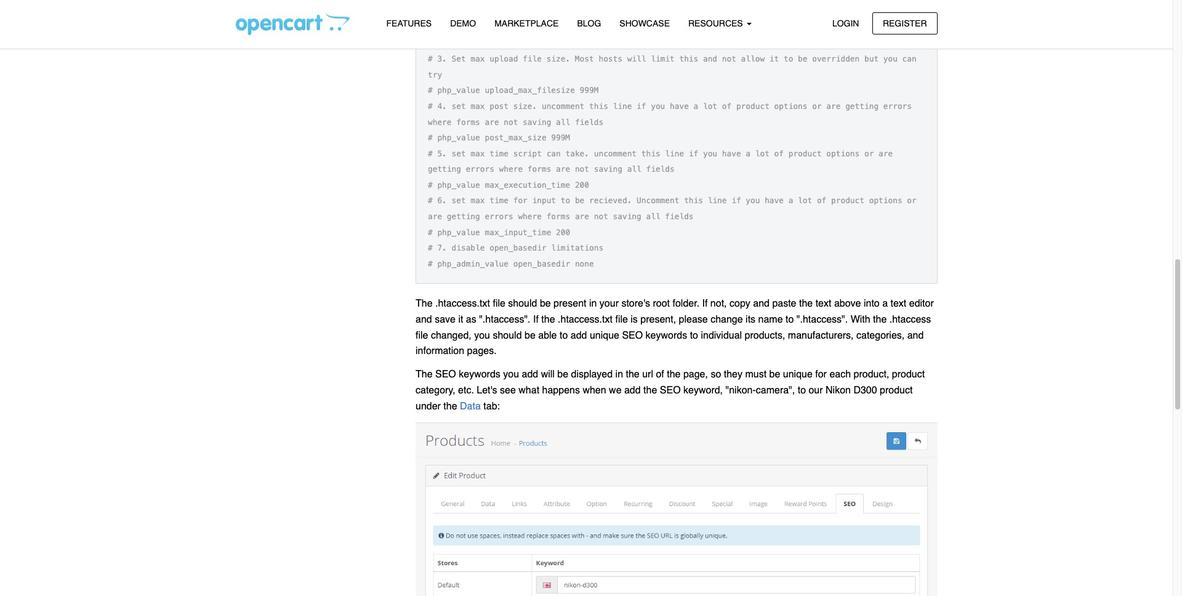 Task type: vqa. For each thing, say whether or not it's contained in the screenshot.
saving in the # 5. set max time script can take. uncomment this line if you have a lot of product options or are getting errors where forms are not saving all fields
yes



Task type: describe. For each thing, give the bounding box(es) containing it.
php_flag
[[438, 39, 476, 48]]

products,
[[745, 330, 786, 341]]

name
[[759, 314, 783, 325]]

file up information
[[416, 330, 428, 341]]

not inside # 3. set max upload file size. most hosts will limit this and not allow it to be overridden but you can try
[[722, 54, 737, 64]]

not inside # 4. set max post size. uncomment this line if you have a lot of product options or are getting errors where forms are not saving all fields
[[504, 117, 518, 127]]

d300
[[854, 385, 877, 396]]

the left page,
[[667, 369, 681, 380]]

1 vertical spatial should
[[493, 330, 522, 341]]

uncomment
[[637, 196, 680, 205]]

5.
[[438, 149, 447, 158]]

this inside # 6. set max time for input to be recieved. uncomment this line if you have a lot of product options or are getting errors where forms are not saving all fields
[[684, 196, 703, 205]]

size. inside # 3. set max upload file size. most hosts will limit this and not allow it to be overridden but you can try
[[547, 54, 570, 64]]

we
[[609, 385, 622, 396]]

url
[[643, 369, 653, 380]]

and up name
[[753, 298, 770, 309]]

to right "work"
[[703, 23, 713, 32]]

uncomment inside # 4. set max post size. uncomment this line if you have a lot of product options or are getting errors where forms are not saving all fields
[[542, 102, 585, 111]]

set for 6.
[[452, 196, 466, 205]]

saving inside # 5. set max time script can take. uncomment this line if you have a lot of product options or are getting errors where forms are not saving all fields
[[594, 165, 623, 174]]

# for # 6. set max time for input to be recieved. uncomment this line if you have a lot of product options or are getting errors where forms are not saving all fields
[[428, 196, 433, 205]]

this inside # 5. set max time script can take. uncomment this line if you have a lot of product options or are getting errors where forms are not saving all fields
[[642, 149, 661, 158]]

keyword,
[[684, 385, 723, 396]]

will inside # 3. set max upload file size. most hosts will limit this and not allow it to be overridden but you can try
[[627, 54, 646, 64]]

hosts
[[599, 54, 623, 64]]

time for for
[[490, 196, 509, 205]]

where inside # 6. set max time for input to be recieved. uncomment this line if you have a lot of product options or are getting errors where forms are not saving all fields
[[518, 212, 542, 221]]

set
[[452, 54, 466, 64]]

2 vertical spatial if
[[533, 314, 539, 325]]

marketplace link
[[485, 13, 568, 35]]

post_max_size
[[485, 133, 547, 142]]

2.
[[438, 23, 447, 32]]

# php_value post_max_size 999m
[[428, 133, 570, 142]]

register
[[883, 18, 927, 28]]

the up able
[[542, 314, 555, 325]]

login
[[833, 18, 859, 28]]

0 horizontal spatial add
[[522, 369, 538, 380]]

you inside # 6. set max time for input to be recieved. uncomment this line if you have a lot of product options or are getting errors where forms are not saving all fields
[[746, 196, 760, 205]]

max_input_time
[[485, 228, 551, 237]]

2 vertical spatial add
[[625, 385, 641, 396]]

demo link
[[441, 13, 485, 35]]

max for forms
[[471, 102, 485, 111]]

# for # 2. if your cart has magic quotes enabled, this may work to disable it:
[[428, 23, 433, 32]]

200 for # php_value max_input_time 200
[[556, 228, 570, 237]]

of inside the seo keywords you add will be displayed in the url of the page, so they must be unique for each product, product category, etc. let's see what happens when we add the seo keyword, "nikon-camera", to our nikon d300 product under the
[[656, 369, 664, 380]]

limitations
[[551, 243, 604, 253]]

features
[[386, 18, 432, 28]]

change
[[711, 314, 743, 325]]

to right able
[[560, 330, 568, 341]]

must
[[745, 369, 767, 380]]

lot inside # 6. set max time for input to be recieved. uncomment this line if you have a lot of product options or are getting errors where forms are not saving all fields
[[798, 196, 813, 205]]

1 vertical spatial if
[[702, 298, 708, 309]]

a inside # 5. set max time script can take. uncomment this line if you have a lot of product options or are getting errors where forms are not saving all fields
[[746, 149, 751, 158]]

the for the seo keywords you add will be displayed in the url of the page, so they must be unique for each product, product category, etc. let's see what happens when we add the seo keyword, "nikon-camera", to our nikon d300 product under the
[[416, 369, 433, 380]]

recieved.
[[589, 196, 632, 205]]

php_value for post_max_size
[[438, 133, 480, 142]]

7.
[[438, 243, 447, 253]]

saving inside # 4. set max post size. uncomment this line if you have a lot of product options or are getting errors where forms are not saving all fields
[[523, 117, 551, 127]]

for inside # 6. set max time for input to be recieved. uncomment this line if you have a lot of product options or are getting errors where forms are not saving all fields
[[513, 196, 528, 205]]

uncomment inside # 5. set max time script can take. uncomment this line if you have a lot of product options or are getting errors where forms are not saving all fields
[[594, 149, 637, 158]]

you inside # 4. set max post size. uncomment this line if you have a lot of product options or are getting errors where forms are not saving all fields
[[651, 102, 665, 111]]

is
[[631, 314, 638, 325]]

in inside the .htaccess.txt file should be present in your store's root folder. if not, copy and paste the text above into a text editor and save it as ".htaccess". if the .htaccess.txt file is present, please change its name to ".htaccess". with the .htaccess file changed, you should be able to add unique seo keywords to individual products, manufacturers, categories, and information pages.
[[589, 298, 597, 309]]

pages.
[[467, 346, 497, 357]]

magic
[[532, 23, 556, 32]]

to inside # 6. set max time for input to be recieved. uncomment this line if you have a lot of product options or are getting errors where forms are not saving all fields
[[561, 196, 570, 205]]

overridden
[[813, 54, 860, 64]]

resources
[[689, 18, 746, 28]]

you inside # 3. set max upload file size. most hosts will limit this and not allow it to be overridden but you can try
[[884, 54, 898, 64]]

where inside # 4. set max post size. uncomment this line if you have a lot of product options or are getting errors where forms are not saving all fields
[[428, 117, 452, 127]]

# php_flag magic_quotes_gpc off
[[428, 39, 575, 48]]

take.
[[566, 149, 589, 158]]

has
[[513, 23, 528, 32]]

for inside the seo keywords you add will be displayed in the url of the page, so they must be unique for each product, product category, etc. let's see what happens when we add the seo keyword, "nikon-camera", to our nikon d300 product under the
[[816, 369, 827, 380]]

max_execution_time
[[485, 180, 570, 190]]

php_value for upload_max_filesize
[[438, 86, 480, 95]]

present,
[[641, 314, 676, 325]]

# 2. if your cart has magic quotes enabled, this may work to disable it:
[[428, 23, 770, 32]]

the up categories,
[[873, 314, 887, 325]]

file inside # 3. set max upload file size. most hosts will limit this and not allow it to be overridden but you can try
[[523, 54, 542, 64]]

not,
[[711, 298, 727, 309]]

forms inside # 4. set max post size. uncomment this line if you have a lot of product options or are getting errors where forms are not saving all fields
[[457, 117, 480, 127]]

manufacturers,
[[788, 330, 854, 341]]

forms inside # 6. set max time for input to be recieved. uncomment this line if you have a lot of product options or are getting errors where forms are not saving all fields
[[547, 212, 570, 221]]

php_admin_value
[[438, 259, 509, 268]]

admin product - seo example image
[[416, 422, 938, 596]]

if inside # 6. set max time for input to be recieved. uncomment this line if you have a lot of product options or are getting errors where forms are not saving all fields
[[732, 196, 741, 205]]

this inside # 4. set max post size. uncomment this line if you have a lot of product options or are getting errors where forms are not saving all fields
[[589, 102, 608, 111]]

it inside # 3. set max upload file size. most hosts will limit this and not allow it to be overridden but you can try
[[770, 54, 779, 64]]

demo
[[450, 18, 476, 28]]

tab:
[[484, 401, 500, 412]]

time for script
[[490, 149, 509, 158]]

you inside the seo keywords you add will be displayed in the url of the page, so they must be unique for each product, product category, etc. let's see what happens when we add the seo keyword, "nikon-camera", to our nikon d300 product under the
[[503, 369, 519, 380]]

please
[[679, 314, 708, 325]]

2 horizontal spatial seo
[[660, 385, 681, 396]]

login link
[[822, 12, 870, 34]]

200 for # php_value max_execution_time 200
[[575, 180, 589, 190]]

your inside the .htaccess.txt file should be present in your store's root folder. if not, copy and paste the text above into a text editor and save it as ".htaccess". if the .htaccess.txt file is present, please change its name to ".htaccess". with the .htaccess file changed, you should be able to add unique seo keywords to individual products, manufacturers, categories, and information pages.
[[600, 298, 619, 309]]

they
[[724, 369, 743, 380]]

options inside # 6. set max time for input to be recieved. uncomment this line if you have a lot of product options or are getting errors where forms are not saving all fields
[[869, 196, 903, 205]]

999m for # php_value upload_max_filesize 999m
[[580, 86, 599, 95]]

none
[[575, 259, 594, 268]]

to down please
[[690, 330, 698, 341]]

the right paste
[[799, 298, 813, 309]]

what
[[519, 385, 540, 396]]

all inside # 5. set max time script can take. uncomment this line if you have a lot of product options or are getting errors where forms are not saving all fields
[[627, 165, 642, 174]]

of inside # 6. set max time for input to be recieved. uncomment this line if you have a lot of product options or are getting errors where forms are not saving all fields
[[817, 196, 827, 205]]

to inside the seo keywords you add will be displayed in the url of the page, so they must be unique for each product, product category, etc. let's see what happens when we add the seo keyword, "nikon-camera", to our nikon d300 product under the
[[798, 385, 806, 396]]

0 horizontal spatial disable
[[452, 243, 485, 253]]

# for # 5. set max time script can take. uncomment this line if you have a lot of product options or are getting errors where forms are not saving all fields
[[428, 149, 433, 158]]

# 7. disable open_basedir limitations
[[428, 243, 604, 253]]

be up happens
[[558, 369, 569, 380]]

off
[[561, 39, 575, 48]]

all inside # 6. set max time for input to be recieved. uncomment this line if you have a lot of product options or are getting errors where forms are not saving all fields
[[646, 212, 661, 221]]

product inside # 6. set max time for input to be recieved. uncomment this line if you have a lot of product options or are getting errors where forms are not saving all fields
[[831, 196, 865, 205]]

will inside the seo keywords you add will be displayed in the url of the page, so they must be unique for each product, product category, etc. let's see what happens when we add the seo keyword, "nikon-camera", to our nikon d300 product under the
[[541, 369, 555, 380]]

editor
[[910, 298, 934, 309]]

# php_admin_value open_basedir none
[[428, 259, 594, 268]]

showcase link
[[611, 13, 679, 35]]

# 5. set max time script can take. uncomment this line if you have a lot of product options or are getting errors where forms are not saving all fields
[[428, 149, 893, 174]]

resources link
[[679, 13, 761, 35]]

data link
[[460, 401, 484, 412]]

0 vertical spatial disable
[[718, 23, 751, 32]]

have inside # 6. set max time for input to be recieved. uncomment this line if you have a lot of product options or are getting errors where forms are not saving all fields
[[765, 196, 784, 205]]

and down the .htaccess
[[908, 330, 924, 341]]

line inside # 5. set max time script can take. uncomment this line if you have a lot of product options or are getting errors where forms are not saving all fields
[[665, 149, 684, 158]]

as
[[466, 314, 477, 325]]

the down url
[[644, 385, 657, 396]]

copy
[[730, 298, 751, 309]]

try
[[428, 70, 442, 79]]

product,
[[854, 369, 890, 380]]

2 text from the left
[[891, 298, 907, 309]]

be left present
[[540, 298, 551, 309]]

1 vertical spatial open_basedir
[[513, 259, 570, 268]]

6.
[[438, 196, 447, 205]]

with
[[851, 314, 871, 325]]

# 4. set max post size. uncomment this line if you have a lot of product options or are getting errors where forms are not saving all fields
[[428, 102, 912, 127]]

nikon
[[826, 385, 851, 396]]

category,
[[416, 385, 456, 396]]

fields inside # 5. set max time script can take. uncomment this line if you have a lot of product options or are getting errors where forms are not saving all fields
[[646, 165, 675, 174]]

you inside # 5. set max time script can take. uncomment this line if you have a lot of product options or are getting errors where forms are not saving all fields
[[703, 149, 718, 158]]

and left save
[[416, 314, 432, 325]]

of inside # 5. set max time script can take. uncomment this line if you have a lot of product options or are getting errors where forms are not saving all fields
[[775, 149, 784, 158]]

allow
[[741, 54, 765, 64]]

fields inside # 4. set max post size. uncomment this line if you have a lot of product options or are getting errors where forms are not saving all fields
[[575, 117, 604, 127]]

1 vertical spatial .htaccess.txt
[[558, 314, 613, 325]]

file left is
[[616, 314, 628, 325]]

happens
[[542, 385, 580, 396]]

store's
[[622, 298, 650, 309]]

lot inside # 5. set max time script can take. uncomment this line if you have a lot of product options or are getting errors where forms are not saving all fields
[[756, 149, 770, 158]]

to down paste
[[786, 314, 794, 325]]

# php_value upload_max_filesize 999m
[[428, 86, 599, 95]]

magic_quotes_gpc
[[480, 39, 556, 48]]

individual
[[701, 330, 742, 341]]

it inside the .htaccess.txt file should be present in your store's root folder. if not, copy and paste the text above into a text editor and save it as ".htaccess". if the .htaccess.txt file is present, please change its name to ".htaccess". with the .htaccess file changed, you should be able to add unique seo keywords to individual products, manufacturers, categories, and information pages.
[[458, 314, 463, 325]]

so
[[711, 369, 721, 380]]

displayed
[[571, 369, 613, 380]]

save
[[435, 314, 456, 325]]

0 vertical spatial .htaccess.txt
[[435, 298, 490, 309]]



Task type: locate. For each thing, give the bounding box(es) containing it.
a inside # 4. set max post size. uncomment this line if you have a lot of product options or are getting errors where forms are not saving all fields
[[694, 102, 699, 111]]

1 vertical spatial your
[[600, 298, 619, 309]]

for down max_execution_time
[[513, 196, 528, 205]]

1 horizontal spatial it
[[770, 54, 779, 64]]

1 horizontal spatial seo
[[622, 330, 643, 341]]

options inside # 5. set max time script can take. uncomment this line if you have a lot of product options or are getting errors where forms are not saving all fields
[[827, 149, 860, 158]]

should
[[508, 298, 537, 309], [493, 330, 522, 341]]

all up take.
[[556, 117, 570, 127]]

# for # php_value post_max_size 999m
[[428, 133, 433, 142]]

1 horizontal spatial size.
[[547, 54, 570, 64]]

your left store's
[[600, 298, 619, 309]]

have inside # 5. set max time script can take. uncomment this line if you have a lot of product options or are getting errors where forms are not saving all fields
[[722, 149, 741, 158]]

saving up the recieved.
[[594, 165, 623, 174]]

keywords up let's
[[459, 369, 501, 380]]

".htaccess".
[[479, 314, 531, 325], [797, 314, 848, 325]]

0 vertical spatial uncomment
[[542, 102, 585, 111]]

2 horizontal spatial all
[[646, 212, 661, 221]]

2 horizontal spatial have
[[765, 196, 784, 205]]

add inside the .htaccess.txt file should be present in your store's root folder. if not, copy and paste the text above into a text editor and save it as ".htaccess". if the .htaccess.txt file is present, please change its name to ".htaccess". with the .htaccess file changed, you should be able to add unique seo keywords to individual products, manufacturers, categories, and information pages.
[[571, 330, 587, 341]]

add
[[571, 330, 587, 341], [522, 369, 538, 380], [625, 385, 641, 396]]

max down # php_value max_execution_time 200
[[471, 196, 485, 205]]

folder.
[[673, 298, 700, 309]]

.htaccess.txt up as
[[435, 298, 490, 309]]

be left the recieved.
[[575, 196, 585, 205]]

lot inside # 4. set max post size. uncomment this line if you have a lot of product options or are getting errors where forms are not saving all fields
[[703, 102, 718, 111]]

but
[[865, 54, 879, 64]]

each
[[830, 369, 851, 380]]

1 horizontal spatial add
[[571, 330, 587, 341]]

9 # from the top
[[428, 196, 433, 205]]

2 time from the top
[[490, 196, 509, 205]]

1 vertical spatial set
[[452, 149, 466, 158]]

1 horizontal spatial all
[[627, 165, 642, 174]]

1 vertical spatial in
[[616, 369, 623, 380]]

1 set from the top
[[452, 102, 466, 111]]

php_value up 5. at the top left
[[438, 133, 480, 142]]

disable
[[718, 23, 751, 32], [452, 243, 485, 253]]

line right uncomment
[[708, 196, 727, 205]]

errors
[[884, 102, 912, 111], [466, 165, 495, 174], [485, 212, 513, 221]]

0 horizontal spatial line
[[613, 102, 632, 111]]

file down magic_quotes_gpc
[[523, 54, 542, 64]]

camera",
[[756, 385, 795, 396]]

0 vertical spatial saving
[[523, 117, 551, 127]]

1 vertical spatial or
[[865, 149, 874, 158]]

forms up '# php_value post_max_size 999m'
[[457, 117, 480, 127]]

0 vertical spatial if
[[452, 23, 461, 32]]

the seo keywords you add will be displayed in the url of the page, so they must be unique for each product, product category, etc. let's see what happens when we add the seo keyword, "nikon-camera", to our nikon d300 product under the
[[416, 369, 925, 412]]

its
[[746, 314, 756, 325]]

12 # from the top
[[428, 259, 433, 268]]

0 horizontal spatial can
[[547, 149, 561, 158]]

3 php_value from the top
[[438, 180, 480, 190]]

8 # from the top
[[428, 180, 433, 190]]

be up camera",
[[770, 369, 781, 380]]

0 horizontal spatial text
[[816, 298, 832, 309]]

1 vertical spatial for
[[816, 369, 827, 380]]

size. inside # 4. set max post size. uncomment this line if you have a lot of product options or are getting errors where forms are not saving all fields
[[513, 102, 537, 111]]

0 horizontal spatial it
[[458, 314, 463, 325]]

into
[[864, 298, 880, 309]]

uncomment down upload_max_filesize on the top of the page
[[542, 102, 585, 111]]

size. down upload_max_filesize on the top of the page
[[513, 102, 537, 111]]

2 vertical spatial if
[[732, 196, 741, 205]]

0 vertical spatial for
[[513, 196, 528, 205]]

0 horizontal spatial seo
[[435, 369, 456, 380]]

a inside # 6. set max time for input to be recieved. uncomment this line if you have a lot of product options or are getting errors where forms are not saving all fields
[[789, 196, 794, 205]]

max left post
[[471, 102, 485, 111]]

4 max from the top
[[471, 196, 485, 205]]

all inside # 4. set max post size. uncomment this line if you have a lot of product options or are getting errors where forms are not saving all fields
[[556, 117, 570, 127]]

1 horizontal spatial if
[[533, 314, 539, 325]]

time inside # 6. set max time for input to be recieved. uncomment this line if you have a lot of product options or are getting errors where forms are not saving all fields
[[490, 196, 509, 205]]

blog link
[[568, 13, 611, 35]]

3 set from the top
[[452, 196, 466, 205]]

0 horizontal spatial size.
[[513, 102, 537, 111]]

200 up limitations
[[556, 228, 570, 237]]

1 vertical spatial line
[[665, 149, 684, 158]]

".htaccess". up manufacturers,
[[797, 314, 848, 325]]

line down hosts on the right top of the page
[[613, 102, 632, 111]]

# php_value max_input_time 200
[[428, 228, 570, 237]]

0 vertical spatial if
[[637, 102, 646, 111]]

# for # 4. set max post size. uncomment this line if you have a lot of product options or are getting errors where forms are not saving all fields
[[428, 102, 433, 111]]

set right 5. at the top left
[[452, 149, 466, 158]]

can left take.
[[547, 149, 561, 158]]

be left able
[[525, 330, 536, 341]]

1 vertical spatial errors
[[466, 165, 495, 174]]

3 # from the top
[[428, 54, 433, 64]]

# for # php_flag magic_quotes_gpc off
[[428, 39, 433, 48]]

set for 4.
[[452, 102, 466, 111]]

1 vertical spatial the
[[416, 369, 433, 380]]

errors inside # 5. set max time script can take. uncomment this line if you have a lot of product options or are getting errors where forms are not saving all fields
[[466, 165, 495, 174]]

.htaccess.txt down present
[[558, 314, 613, 325]]

can down register link
[[903, 54, 917, 64]]

uncomment right take.
[[594, 149, 637, 158]]

this down # 4. set max post size. uncomment this line if you have a lot of product options or are getting errors where forms are not saving all fields at top
[[642, 149, 661, 158]]

10 # from the top
[[428, 228, 433, 237]]

options inside # 4. set max post size. uncomment this line if you have a lot of product options or are getting errors where forms are not saving all fields
[[775, 102, 808, 111]]

1 vertical spatial options
[[827, 149, 860, 158]]

be inside # 3. set max upload file size. most hosts will limit this and not allow it to be overridden but you can try
[[798, 54, 808, 64]]

2 php_value from the top
[[438, 133, 480, 142]]

max inside # 6. set max time for input to be recieved. uncomment this line if you have a lot of product options or are getting errors where forms are not saving all fields
[[471, 196, 485, 205]]

1 horizontal spatial your
[[600, 298, 619, 309]]

0 horizontal spatial in
[[589, 298, 597, 309]]

will up happens
[[541, 369, 555, 380]]

our
[[809, 385, 823, 396]]

set right "4."
[[452, 102, 466, 111]]

php_value
[[438, 86, 480, 95], [438, 133, 480, 142], [438, 180, 480, 190], [438, 228, 480, 237]]

add right able
[[571, 330, 587, 341]]

0 vertical spatial fields
[[575, 117, 604, 127]]

11 # from the top
[[428, 243, 433, 253]]

2 # from the top
[[428, 39, 433, 48]]

line inside # 4. set max post size. uncomment this line if you have a lot of product options or are getting errors where forms are not saving all fields
[[613, 102, 632, 111]]

php_value up the 7.
[[438, 228, 480, 237]]

4 php_value from the top
[[438, 228, 480, 237]]

line inside # 6. set max time for input to be recieved. uncomment this line if you have a lot of product options or are getting errors where forms are not saving all fields
[[708, 196, 727, 205]]

0 vertical spatial should
[[508, 298, 537, 309]]

2 vertical spatial saving
[[613, 212, 642, 221]]

0 horizontal spatial 200
[[556, 228, 570, 237]]

2 vertical spatial have
[[765, 196, 784, 205]]

the up category,
[[416, 369, 433, 380]]

0 vertical spatial in
[[589, 298, 597, 309]]

let's
[[477, 385, 497, 396]]

add right we
[[625, 385, 641, 396]]

1 horizontal spatial text
[[891, 298, 907, 309]]

text up the .htaccess
[[891, 298, 907, 309]]

fields up take.
[[575, 117, 604, 127]]

max for are
[[471, 196, 485, 205]]

1 horizontal spatial or
[[865, 149, 874, 158]]

post
[[490, 102, 509, 111]]

1 vertical spatial have
[[722, 149, 741, 158]]

2 the from the top
[[416, 369, 433, 380]]

you
[[884, 54, 898, 64], [651, 102, 665, 111], [703, 149, 718, 158], [746, 196, 760, 205], [474, 330, 490, 341], [503, 369, 519, 380]]

for up our
[[816, 369, 827, 380]]

1 ".htaccess". from the left
[[479, 314, 531, 325]]

2 horizontal spatial if
[[702, 298, 708, 309]]

0 vertical spatial line
[[613, 102, 632, 111]]

getting inside # 6. set max time for input to be recieved. uncomment this line if you have a lot of product options or are getting errors where forms are not saving all fields
[[447, 212, 480, 221]]

# inside # 6. set max time for input to be recieved. uncomment this line if you have a lot of product options or are getting errors where forms are not saving all fields
[[428, 196, 433, 205]]

2 vertical spatial errors
[[485, 212, 513, 221]]

the up changed,
[[416, 298, 433, 309]]

will right hosts on the right top of the page
[[627, 54, 646, 64]]

or inside # 4. set max post size. uncomment this line if you have a lot of product options or are getting errors where forms are not saving all fields
[[813, 102, 822, 111]]

2 vertical spatial set
[[452, 196, 466, 205]]

the left data
[[444, 401, 457, 412]]

to left our
[[798, 385, 806, 396]]

unique
[[590, 330, 620, 341], [783, 369, 813, 380]]

4.
[[438, 102, 447, 111]]

2 max from the top
[[471, 102, 485, 111]]

to right allow
[[784, 54, 794, 64]]

1 horizontal spatial lot
[[756, 149, 770, 158]]

0 horizontal spatial all
[[556, 117, 570, 127]]

you inside the .htaccess.txt file should be present in your store's root folder. if not, copy and paste the text above into a text editor and save it as ".htaccess". if the .htaccess.txt file is present, please change its name to ".htaccess". with the .htaccess file changed, you should be able to add unique seo keywords to individual products, manufacturers, categories, and information pages.
[[474, 330, 490, 341]]

# for # php_value max_execution_time 200
[[428, 180, 433, 190]]

product inside # 4. set max post size. uncomment this line if you have a lot of product options or are getting errors where forms are not saving all fields
[[737, 102, 770, 111]]

saving up post_max_size
[[523, 117, 551, 127]]

2 vertical spatial getting
[[447, 212, 480, 221]]

in up we
[[616, 369, 623, 380]]

0 horizontal spatial or
[[813, 102, 822, 111]]

1 vertical spatial time
[[490, 196, 509, 205]]

marketplace
[[495, 18, 559, 28]]

0 vertical spatial size.
[[547, 54, 570, 64]]

where inside # 5. set max time script can take. uncomment this line if you have a lot of product options or are getting errors where forms are not saving all fields
[[499, 165, 523, 174]]

be inside # 6. set max time for input to be recieved. uncomment this line if you have a lot of product options or are getting errors where forms are not saving all fields
[[575, 196, 585, 205]]

cart
[[490, 23, 509, 32]]

saving inside # 6. set max time for input to be recieved. uncomment this line if you have a lot of product options or are getting errors where forms are not saving all fields
[[613, 212, 642, 221]]

1 horizontal spatial for
[[816, 369, 827, 380]]

where up # php_value max_execution_time 200
[[499, 165, 523, 174]]

0 vertical spatial open_basedir
[[490, 243, 547, 253]]

quotes
[[561, 23, 589, 32]]

2 horizontal spatial line
[[708, 196, 727, 205]]

or inside # 5. set max time script can take. uncomment this line if you have a lot of product options or are getting errors where forms are not saving all fields
[[865, 149, 874, 158]]

max
[[471, 54, 485, 64], [471, 102, 485, 111], [471, 149, 485, 158], [471, 196, 485, 205]]

for
[[513, 196, 528, 205], [816, 369, 827, 380]]

time inside # 5. set max time script can take. uncomment this line if you have a lot of product options or are getting errors where forms are not saving all fields
[[490, 149, 509, 158]]

2 set from the top
[[452, 149, 466, 158]]

this down hosts on the right top of the page
[[589, 102, 608, 111]]

2 horizontal spatial if
[[732, 196, 741, 205]]

not left allow
[[722, 54, 737, 64]]

see
[[500, 385, 516, 396]]

# 6. set max time for input to be recieved. uncomment this line if you have a lot of product options or are getting errors where forms are not saving all fields
[[428, 196, 917, 221]]

unique inside the seo keywords you add will be displayed in the url of the page, so they must be unique for each product, product category, etc. let's see what happens when we add the seo keyword, "nikon-camera", to our nikon d300 product under the
[[783, 369, 813, 380]]

forms inside # 5. set max time script can take. uncomment this line if you have a lot of product options or are getting errors where forms are not saving all fields
[[528, 165, 551, 174]]

will
[[627, 54, 646, 64], [541, 369, 555, 380]]

line down # 4. set max post size. uncomment this line if you have a lot of product options or are getting errors where forms are not saving all fields at top
[[665, 149, 684, 158]]

0 horizontal spatial uncomment
[[542, 102, 585, 111]]

above
[[834, 298, 861, 309]]

getting down 5. at the top left
[[428, 165, 461, 174]]

set right 6. in the top left of the page
[[452, 196, 466, 205]]

set inside # 4. set max post size. uncomment this line if you have a lot of product options or are getting errors where forms are not saving all fields
[[452, 102, 466, 111]]

set inside # 6. set max time for input to be recieved. uncomment this line if you have a lot of product options or are getting errors where forms are not saving all fields
[[452, 196, 466, 205]]

# php_value max_execution_time 200
[[428, 180, 589, 190]]

features link
[[377, 13, 441, 35]]

if inside # 5. set max time script can take. uncomment this line if you have a lot of product options or are getting errors where forms are not saving all fields
[[689, 149, 699, 158]]

1 time from the top
[[490, 149, 509, 158]]

can inside # 3. set max upload file size. most hosts will limit this and not allow it to be overridden but you can try
[[903, 54, 917, 64]]

php_value up 6. in the top left of the page
[[438, 180, 480, 190]]

seo up category,
[[435, 369, 456, 380]]

getting inside # 5. set max time script can take. uncomment this line if you have a lot of product options or are getting errors where forms are not saving all fields
[[428, 165, 461, 174]]

script
[[513, 149, 542, 158]]

forms
[[457, 117, 480, 127], [528, 165, 551, 174], [547, 212, 570, 221]]

4 # from the top
[[428, 86, 433, 95]]

# 3. set max upload file size. most hosts will limit this and not allow it to be overridden but you can try
[[428, 54, 917, 79]]

in inside the seo keywords you add will be displayed in the url of the page, so they must be unique for each product, product category, etc. let's see what happens when we add the seo keyword, "nikon-camera", to our nikon d300 product under the
[[616, 369, 623, 380]]

should up pages.
[[493, 330, 522, 341]]

0 vertical spatial all
[[556, 117, 570, 127]]

2 vertical spatial where
[[518, 212, 542, 221]]

keywords inside the .htaccess.txt file should be present in your store's root folder. if not, copy and paste the text above into a text editor and save it as ".htaccess". if the .htaccess.txt file is present, please change its name to ".htaccess". with the .htaccess file changed, you should be able to add unique seo keywords to individual products, manufacturers, categories, and information pages.
[[646, 330, 687, 341]]

1 horizontal spatial in
[[616, 369, 623, 380]]

it left as
[[458, 314, 463, 325]]

saving down the recieved.
[[613, 212, 642, 221]]

when
[[583, 385, 606, 396]]

2 horizontal spatial options
[[869, 196, 903, 205]]

max for errors
[[471, 149, 485, 158]]

1 vertical spatial getting
[[428, 165, 461, 174]]

to inside # 3. set max upload file size. most hosts will limit this and not allow it to be overridden but you can try
[[784, 54, 794, 64]]

of
[[722, 102, 732, 111], [775, 149, 784, 158], [817, 196, 827, 205], [656, 369, 664, 380]]

200
[[575, 180, 589, 190], [556, 228, 570, 237]]

fields down uncomment
[[665, 212, 694, 221]]

1 vertical spatial 200
[[556, 228, 570, 237]]

# for # 7. disable open_basedir limitations
[[428, 243, 433, 253]]

1 horizontal spatial if
[[689, 149, 699, 158]]

seo inside the .htaccess.txt file should be present in your store's root folder. if not, copy and paste the text above into a text editor and save it as ".htaccess". if the .htaccess.txt file is present, please change its name to ".htaccess". with the .htaccess file changed, you should be able to add unique seo keywords to individual products, manufacturers, categories, and information pages.
[[622, 330, 643, 341]]

0 vertical spatial keywords
[[646, 330, 687, 341]]

not inside # 6. set max time for input to be recieved. uncomment this line if you have a lot of product options or are getting errors where forms are not saving all fields
[[594, 212, 608, 221]]

1 text from the left
[[816, 298, 832, 309]]

opencart - open source shopping cart solution image
[[236, 13, 350, 35]]

1 vertical spatial all
[[627, 165, 642, 174]]

5 # from the top
[[428, 102, 433, 111]]

fields inside # 6. set max time for input to be recieved. uncomment this line if you have a lot of product options or are getting errors where forms are not saving all fields
[[665, 212, 694, 221]]

keywords down present,
[[646, 330, 687, 341]]

if
[[452, 23, 461, 32], [702, 298, 708, 309], [533, 314, 539, 325]]

root
[[653, 298, 670, 309]]

3.
[[438, 54, 447, 64]]

0 vertical spatial will
[[627, 54, 646, 64]]

getting down 6. in the top left of the page
[[447, 212, 480, 221]]

999m up take.
[[551, 133, 570, 142]]

max inside # 3. set max upload file size. most hosts will limit this and not allow it to be overridden but you can try
[[471, 54, 485, 64]]

this
[[637, 23, 656, 32]]

999m down most
[[580, 86, 599, 95]]

0 vertical spatial time
[[490, 149, 509, 158]]

2 horizontal spatial lot
[[798, 196, 813, 205]]

.htaccess
[[890, 314, 931, 325]]

categories,
[[857, 330, 905, 341]]

.htaccess.txt
[[435, 298, 490, 309], [558, 314, 613, 325]]

file down # php_admin_value open_basedir none
[[493, 298, 506, 309]]

# inside # 5. set max time script can take. uncomment this line if you have a lot of product options or are getting errors where forms are not saving all fields
[[428, 149, 433, 158]]

the .htaccess.txt file should be present in your store's root folder. if not, copy and paste the text above into a text editor and save it as ".htaccess". if the .htaccess.txt file is present, please change its name to ".htaccess". with the .htaccess file changed, you should be able to add unique seo keywords to individual products, manufacturers, categories, and information pages.
[[416, 298, 934, 357]]

etc.
[[458, 385, 474, 396]]

1 horizontal spatial keywords
[[646, 330, 687, 341]]

max right set
[[471, 54, 485, 64]]

2 vertical spatial or
[[907, 196, 917, 205]]

1 vertical spatial where
[[499, 165, 523, 174]]

getting inside # 4. set max post size. uncomment this line if you have a lot of product options or are getting errors where forms are not saving all fields
[[846, 102, 879, 111]]

1 max from the top
[[471, 54, 485, 64]]

getting
[[846, 102, 879, 111], [428, 165, 461, 174], [447, 212, 480, 221]]

to right input
[[561, 196, 570, 205]]

product inside # 5. set max time script can take. uncomment this line if you have a lot of product options or are getting errors where forms are not saving all fields
[[789, 149, 822, 158]]

1 php_value from the top
[[438, 86, 480, 95]]

max for try
[[471, 54, 485, 64]]

open_basedir down max_input_time
[[490, 243, 547, 253]]

# for # php_value upload_max_filesize 999m
[[428, 86, 433, 95]]

7 # from the top
[[428, 149, 433, 158]]

1 vertical spatial lot
[[756, 149, 770, 158]]

# for # 3. set max upload file size. most hosts will limit this and not allow it to be overridden but you can try
[[428, 54, 433, 64]]

fields
[[575, 117, 604, 127], [646, 165, 675, 174], [665, 212, 694, 221]]

seo left keyword,
[[660, 385, 681, 396]]

upload_max_filesize
[[485, 86, 575, 95]]

the inside the .htaccess.txt file should be present in your store's root folder. if not, copy and paste the text above into a text editor and save it as ".htaccess". if the .htaccess.txt file is present, please change its name to ".htaccess". with the .htaccess file changed, you should be able to add unique seo keywords to individual products, manufacturers, categories, and information pages.
[[416, 298, 433, 309]]

999m for # php_value post_max_size 999m
[[551, 133, 570, 142]]

in right present
[[589, 298, 597, 309]]

2 ".htaccess". from the left
[[797, 314, 848, 325]]

time down # php_value max_execution_time 200
[[490, 196, 509, 205]]

0 vertical spatial unique
[[590, 330, 620, 341]]

where up max_input_time
[[518, 212, 542, 221]]

the left url
[[626, 369, 640, 380]]

limit
[[651, 54, 675, 64]]

the for the .htaccess.txt file should be present in your store's root folder. if not, copy and paste the text above into a text editor and save it as ".htaccess". if the .htaccess.txt file is present, please change its name to ".htaccess". with the .htaccess file changed, you should be able to add unique seo keywords to individual products, manufacturers, categories, and information pages.
[[416, 298, 433, 309]]

seo down is
[[622, 330, 643, 341]]

1 vertical spatial disable
[[452, 243, 485, 253]]

time down '# php_value post_max_size 999m'
[[490, 149, 509, 158]]

errors inside # 6. set max time for input to be recieved. uncomment this line if you have a lot of product options or are getting errors where forms are not saving all fields
[[485, 212, 513, 221]]

max inside # 4. set max post size. uncomment this line if you have a lot of product options or are getting errors where forms are not saving all fields
[[471, 102, 485, 111]]

0 vertical spatial have
[[670, 102, 689, 111]]

# for # php_value max_input_time 200
[[428, 228, 433, 237]]

#
[[428, 23, 433, 32], [428, 39, 433, 48], [428, 54, 433, 64], [428, 86, 433, 95], [428, 102, 433, 111], [428, 133, 433, 142], [428, 149, 433, 158], [428, 180, 433, 190], [428, 196, 433, 205], [428, 228, 433, 237], [428, 243, 433, 253], [428, 259, 433, 268]]

and inside # 3. set max upload file size. most hosts will limit this and not allow it to be overridden but you can try
[[703, 54, 718, 64]]

and down resources
[[703, 54, 718, 64]]

if up able
[[533, 314, 539, 325]]

0 horizontal spatial keywords
[[459, 369, 501, 380]]

"nikon-
[[726, 385, 756, 396]]

0 vertical spatial 999m
[[580, 86, 599, 95]]

1 vertical spatial saving
[[594, 165, 623, 174]]

errors inside # 4. set max post size. uncomment this line if you have a lot of product options or are getting errors where forms are not saving all fields
[[884, 102, 912, 111]]

or inside # 6. set max time for input to be recieved. uncomment this line if you have a lot of product options or are getting errors where forms are not saving all fields
[[907, 196, 917, 205]]

or
[[813, 102, 822, 111], [865, 149, 874, 158], [907, 196, 917, 205]]

3 max from the top
[[471, 149, 485, 158]]

work
[[680, 23, 699, 32]]

a inside the .htaccess.txt file should be present in your store's root folder. if not, copy and paste the text above into a text editor and save it as ".htaccess". if the .htaccess.txt file is present, please change its name to ".htaccess". with the .htaccess file changed, you should be able to add unique seo keywords to individual products, manufacturers, categories, and information pages.
[[883, 298, 888, 309]]

0 horizontal spatial lot
[[703, 102, 718, 111]]

# for # php_admin_value open_basedir none
[[428, 259, 433, 268]]

if right 2.
[[452, 23, 461, 32]]

input
[[532, 196, 556, 205]]

# inside # 4. set max post size. uncomment this line if you have a lot of product options or are getting errors where forms are not saving all fields
[[428, 102, 433, 111]]

saving
[[523, 117, 551, 127], [594, 165, 623, 174], [613, 212, 642, 221]]

1 vertical spatial unique
[[783, 369, 813, 380]]

to
[[703, 23, 713, 32], [784, 54, 794, 64], [561, 196, 570, 205], [786, 314, 794, 325], [560, 330, 568, 341], [690, 330, 698, 341], [798, 385, 806, 396]]

most
[[575, 54, 594, 64]]

can inside # 5. set max time script can take. uncomment this line if you have a lot of product options or are getting errors where forms are not saving all fields
[[547, 149, 561, 158]]

under
[[416, 401, 441, 412]]

max inside # 5. set max time script can take. uncomment this line if you have a lot of product options or are getting errors where forms are not saving all fields
[[471, 149, 485, 158]]

# inside # 3. set max upload file size. most hosts will limit this and not allow it to be overridden but you can try
[[428, 54, 433, 64]]

in
[[589, 298, 597, 309], [616, 369, 623, 380]]

1 vertical spatial seo
[[435, 369, 456, 380]]

if inside # 4. set max post size. uncomment this line if you have a lot of product options or are getting errors where forms are not saving all fields
[[637, 102, 646, 111]]

not up post_max_size
[[504, 117, 518, 127]]

not down take.
[[575, 165, 589, 174]]

0 horizontal spatial options
[[775, 102, 808, 111]]

php_value up "4."
[[438, 86, 480, 95]]

all
[[556, 117, 570, 127], [627, 165, 642, 174], [646, 212, 661, 221]]

open_basedir down # 7. disable open_basedir limitations
[[513, 259, 570, 268]]

may
[[661, 23, 675, 32]]

0 horizontal spatial have
[[670, 102, 689, 111]]

0 vertical spatial errors
[[884, 102, 912, 111]]

2 vertical spatial forms
[[547, 212, 570, 221]]

max down '# php_value post_max_size 999m'
[[471, 149, 485, 158]]

1 horizontal spatial will
[[627, 54, 646, 64]]

unique up our
[[783, 369, 813, 380]]

".htaccess". right as
[[479, 314, 531, 325]]

0 horizontal spatial your
[[466, 23, 485, 32]]

not inside # 5. set max time script can take. uncomment this line if you have a lot of product options or are getting errors where forms are not saving all fields
[[575, 165, 589, 174]]

this inside # 3. set max upload file size. most hosts will limit this and not allow it to be overridden but you can try
[[680, 54, 699, 64]]

set for 5.
[[452, 149, 466, 158]]

fields up uncomment
[[646, 165, 675, 174]]

php_value for max_input_time
[[438, 228, 480, 237]]

disable up php_admin_value
[[452, 243, 485, 253]]

0 vertical spatial forms
[[457, 117, 480, 127]]

1 # from the top
[[428, 23, 433, 32]]

add up what
[[522, 369, 538, 380]]

present
[[554, 298, 587, 309]]

of inside # 4. set max post size. uncomment this line if you have a lot of product options or are getting errors where forms are not saving all fields
[[722, 102, 732, 111]]

lot
[[703, 102, 718, 111], [756, 149, 770, 158], [798, 196, 813, 205]]

1 vertical spatial will
[[541, 369, 555, 380]]

if left not,
[[702, 298, 708, 309]]

6 # from the top
[[428, 133, 433, 142]]

this right uncomment
[[684, 196, 703, 205]]

information
[[416, 346, 464, 357]]

1 vertical spatial can
[[547, 149, 561, 158]]

text left the "above"
[[816, 298, 832, 309]]

be left overridden
[[798, 54, 808, 64]]

the inside the seo keywords you add will be displayed in the url of the page, so they must be unique for each product, product category, etc. let's see what happens when we add the seo keyword, "nikon-camera", to our nikon d300 product under the
[[416, 369, 433, 380]]

the
[[416, 298, 433, 309], [416, 369, 433, 380]]

1 vertical spatial forms
[[528, 165, 551, 174]]

have inside # 4. set max post size. uncomment this line if you have a lot of product options or are getting errors where forms are not saving all fields
[[670, 102, 689, 111]]

all up uncomment
[[627, 165, 642, 174]]

getting down but
[[846, 102, 879, 111]]

0 horizontal spatial if
[[452, 23, 461, 32]]

1 horizontal spatial 999m
[[580, 86, 599, 95]]

php_value for max_execution_time
[[438, 180, 480, 190]]

0 horizontal spatial will
[[541, 369, 555, 380]]

1 the from the top
[[416, 298, 433, 309]]

keywords inside the seo keywords you add will be displayed in the url of the page, so they must be unique for each product, product category, etc. let's see what happens when we add the seo keyword, "nikon-camera", to our nikon d300 product under the
[[459, 369, 501, 380]]

unique inside the .htaccess.txt file should be present in your store's root folder. if not, copy and paste the text above into a text editor and save it as ".htaccess". if the .htaccess.txt file is present, please change its name to ".htaccess". with the .htaccess file changed, you should be able to add unique seo keywords to individual products, manufacturers, categories, and information pages.
[[590, 330, 620, 341]]



